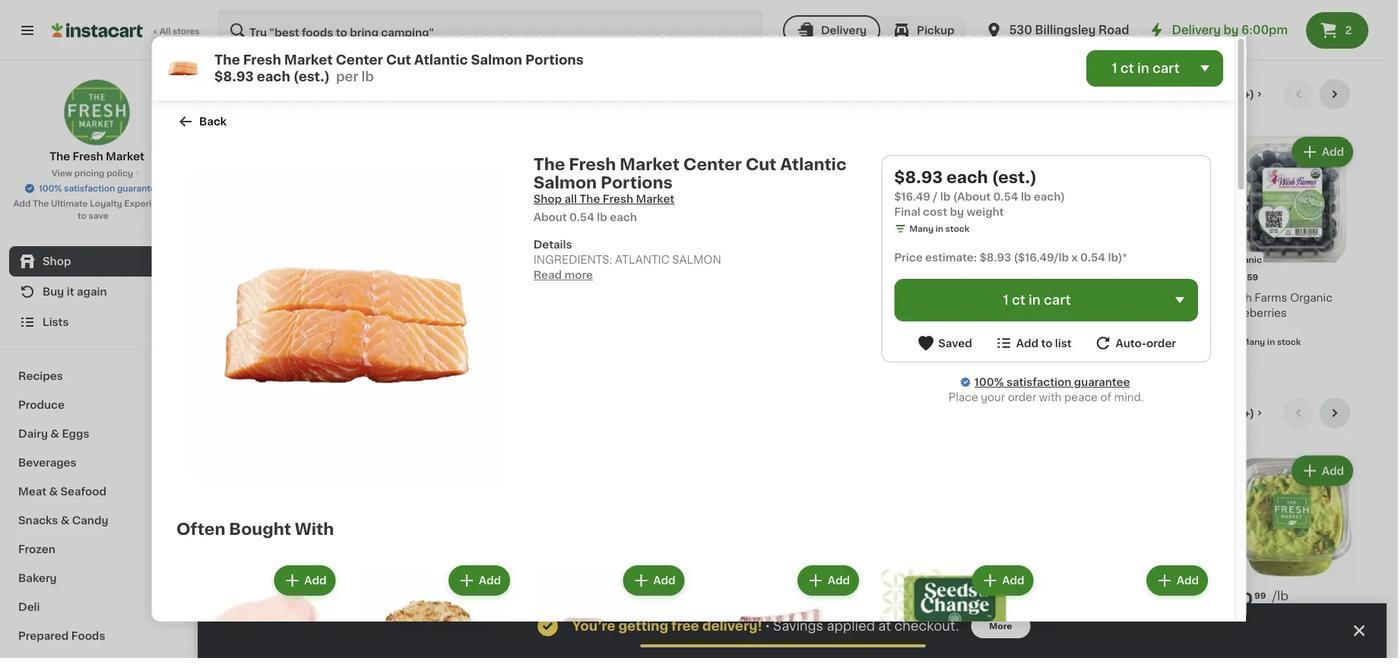 Task type: describe. For each thing, give the bounding box(es) containing it.
fresh fruit
[[228, 86, 318, 102]]

view for view pricing policy
[[52, 169, 72, 178]]

atlantic
[[615, 255, 669, 265]]

snacks & candy link
[[9, 506, 185, 535]]

49 for 16
[[969, 592, 981, 600]]

each inside the fresh market center cut atlantic salmon portions $8.93 each (est.) per lb
[[256, 70, 290, 83]]

/lb inside /lb $6.59
[[410, 590, 426, 602]]

49 inside 5 49
[[534, 273, 546, 281]]

each inside the fresh market center cut atlantic salmon portions shop all the fresh market about 0.54 lb each
[[610, 212, 637, 223]]

$8.93 inside '$8.93 each (est.) $16.49 / lb (about 0.54 lb each) final cost by weight'
[[894, 169, 943, 185]]

each inside product group
[[267, 590, 297, 602]]

container
[[957, 307, 1000, 316]]

(est.) inside $0.39 each (estimated) element
[[443, 271, 475, 283]]

delivery for delivery by 6:00pm
[[1172, 25, 1221, 36]]

lists
[[43, 317, 69, 328]]

bananas
[[416, 292, 462, 303]]

pickup button
[[881, 15, 967, 46]]

main content containing fresh fruit
[[198, 61, 1387, 659]]

8 93
[[237, 591, 261, 607]]

100% satisfaction guarantee button
[[24, 179, 170, 195]]

the fresh market original guacamole
[[1226, 611, 1332, 637]]

1 horizontal spatial 100% satisfaction guarantee
[[974, 377, 1130, 388]]

add inside add the ultimate loyalty experience to save
[[13, 200, 31, 208]]

each up bananas
[[410, 271, 440, 283]]

1 left the package
[[1003, 294, 1009, 307]]

blueberries,
[[1084, 308, 1147, 318]]

the for the fresh market center cut atlantic salmon portions $8.93 each (est.) per lb
[[214, 54, 240, 67]]

& for meat
[[49, 487, 58, 497]]

per
[[336, 70, 358, 83]]

$ for 0
[[374, 273, 379, 281]]

center for the fresh market center cut atlantic salmon portions $8.93 each (est.) per lb
[[335, 54, 383, 67]]

the fresh market center cut atlantic salmon portions image
[[188, 167, 505, 484]]

$6.59
[[410, 606, 441, 616]]

(est.) inside $8.93 each (estimated) element
[[300, 590, 332, 602]]

2
[[1345, 25, 1352, 36]]

chicken for each (est.)
[[1084, 651, 1127, 659]]

fresh for the fresh market french butter croissants
[[679, 611, 708, 622]]

stock down avocado
[[279, 322, 303, 331]]

$ for 1
[[231, 273, 237, 281]]

cut for the fresh market center cut atlantic salmon portions shop all the fresh market about 0.54 lb each
[[745, 156, 776, 172]]

1 horizontal spatial 89
[[535, 592, 546, 600]]

to inside add the ultimate loyalty experience to save
[[78, 212, 87, 220]]

bakery link
[[9, 564, 185, 593]]

(est.) inside the fresh market center cut atlantic salmon portions $8.93 each (est.) per lb
[[293, 70, 330, 83]]

wish
[[1226, 292, 1252, 303]]

fresh down the $4.39 per pound original price: $6.59 "element"
[[465, 621, 495, 631]]

$1.89 original price: $2.59 element
[[228, 270, 359, 290]]

the for the fresh market oven roasted turkey $0.89/oz
[[798, 611, 818, 622]]

service type group
[[783, 15, 967, 46]]

shop link
[[9, 246, 185, 277]]

seafood
[[60, 487, 106, 497]]

100% inside 100% satisfaction guarantee link
[[974, 377, 1004, 388]]

loyalty
[[90, 200, 122, 208]]

10 99
[[1235, 591, 1266, 607]]

free
[[672, 620, 699, 633]]

lb right "0.4"
[[414, 319, 422, 328]]

1 vertical spatial shop
[[43, 256, 71, 267]]

center for the fresh market center cut atlantic salmon portions shop all the fresh market about 0.54 lb each
[[683, 156, 742, 172]]

product group containing 6
[[1226, 134, 1357, 351]]

of
[[1100, 392, 1111, 403]]

lb inside the fresh market center cut atlantic salmon portions $8.93 each (est.) per lb
[[361, 70, 374, 83]]

ingredients:
[[533, 255, 612, 265]]

product group containing 8
[[228, 453, 359, 659]]

2 horizontal spatial 6
[[1235, 272, 1246, 288]]

strawberries inside organic strawberries button
[[844, 292, 911, 303]]

1 horizontal spatial cart
[[1152, 62, 1179, 75]]

about inside the fresh market center cut atlantic salmon portions shop all the fresh market about 0.54 lb each
[[533, 212, 567, 223]]

14
[[807, 591, 825, 607]]

salmon for the fresh market center cut atlantic salmon portions shop all the fresh market about 0.54 lb each
[[533, 175, 597, 190]]

united
[[1084, 292, 1119, 303]]

organic up 39
[[372, 255, 407, 264]]

1 vertical spatial 1 ct in cart field
[[894, 279, 1198, 322]]

strawberries inside strawberries package 1 lb container
[[941, 292, 1009, 303]]

salmon for the fresh market center cut atlantic salmon portions
[[228, 642, 268, 652]]

the fresh market center cut atlantic salmon portions
[[228, 611, 331, 652]]

view for view all (40+)
[[1181, 89, 1207, 100]]

100% inside 100% satisfaction guarantee button
[[39, 184, 62, 193]]

$0.39 each (estimated) element
[[371, 270, 501, 290]]

meat & seafood
[[18, 487, 106, 497]]

fresh
[[602, 194, 633, 205]]

product group containing 7
[[1084, 134, 1214, 366]]

all for view all (30+)
[[1210, 408, 1223, 419]]

organic inside wish farms organic blueberries 6 oz
[[1290, 292, 1333, 303]]

2 horizontal spatial each (est.)
[[1122, 590, 1188, 602]]

& for snacks
[[61, 516, 69, 526]]

satisfaction inside button
[[64, 184, 115, 193]]

price
[[894, 252, 922, 263]]

french
[[656, 627, 693, 637]]

many down cost
[[909, 225, 933, 233]]

x
[[1071, 252, 1078, 263]]

by inside '$8.93 each (est.) $16.49 / lb (about 0.54 lb each) final cost by weight'
[[950, 207, 964, 217]]

93
[[249, 592, 261, 600]]

the for the fresh market original guacamole
[[1226, 611, 1246, 622]]

0 vertical spatial 1 ct in cart field
[[1086, 50, 1223, 87]]

getting
[[619, 620, 669, 633]]

price estimate: $8.93 ($16.49/lb x 0.54 lb)*
[[894, 252, 1127, 263]]

0.54 inside the fresh market center cut atlantic salmon portions shop all the fresh market about 0.54 lb each
[[569, 212, 594, 223]]

market for the fresh market original guacamole
[[1281, 611, 1318, 622]]

lb up "0.4"
[[404, 307, 412, 316]]

buy it again link
[[9, 277, 185, 307]]

united exports blueberries, fresh, jumbo 9.8 oz container
[[1084, 292, 1182, 346]]

market for the fresh market center cut atlantic salmon portions
[[283, 611, 320, 622]]

99
[[1255, 592, 1266, 600]]

many in stock for united exports blueberries, fresh, jumbo
[[1099, 353, 1159, 361]]

original
[[1226, 627, 1268, 637]]

with
[[1039, 392, 1061, 403]]

add inside button
[[1016, 338, 1038, 349]]

farms
[[1255, 292, 1288, 303]]

frozen
[[18, 544, 55, 555]]

stock for jumbo
[[1135, 353, 1159, 361]]

saved
[[938, 338, 972, 349]]

all for view all (40+)
[[1210, 89, 1223, 100]]

organic strawberries
[[798, 292, 911, 303]]

fresh for the fresh market original guacamole
[[1249, 611, 1278, 622]]

0 vertical spatial by
[[1224, 25, 1239, 36]]

$8.93 each (estimated) element
[[228, 589, 359, 609]]

cut for the fresh market center cut atlantic salmon portions $8.93 each (est.) per lb
[[386, 54, 411, 67]]

1 vertical spatial 1 ct in cart
[[1003, 294, 1071, 307]]

$ 6 59
[[659, 591, 688, 607]]

$ 0 39
[[374, 272, 404, 288]]

0.4
[[398, 319, 412, 328]]

frozen link
[[9, 535, 185, 564]]

market for the fresh market fresh ground chuck
[[426, 621, 463, 631]]

/lb $6.59
[[410, 590, 441, 616]]

fresh for the fresh market chicken pot pie
[[964, 611, 993, 622]]

market for the fresh market center cut atlantic salmon portions $8.93 each (est.) per lb
[[284, 54, 332, 67]]

market for the fresh market boneless skinless chicken breasts
[[1139, 621, 1176, 631]]

the fresh market center cut atlantic salmon portions $8.93 each (est.) per lb
[[214, 54, 583, 83]]

back
[[199, 116, 226, 127]]

0.54 inside '$8.93 each (est.) $16.49 / lb (about 0.54 lb each) final cost by weight'
[[993, 192, 1018, 202]]

69
[[1103, 273, 1115, 281]]

1 vertical spatial cart
[[1044, 294, 1071, 307]]

place your order with peace of mind.
[[948, 392, 1144, 403]]

all
[[160, 27, 171, 35]]

many in stock for hass avocado
[[243, 322, 303, 331]]

center for the fresh market center cut atlantic salmon portions
[[228, 627, 265, 637]]

the fresh market
[[49, 151, 144, 162]]

ultimate
[[51, 200, 88, 208]]

the for the fresh market center cut atlantic salmon portions shop all the fresh market about 0.54 lb each
[[533, 156, 565, 172]]

0 horizontal spatial 6
[[664, 591, 675, 607]]

item carousel region containing fresh fruit
[[228, 79, 1357, 386]]

chicken inside 'the fresh market chicken pot pie'
[[941, 627, 985, 637]]

more
[[990, 622, 1012, 631]]

/lb for $
[[844, 590, 860, 602]]

stock for container
[[992, 322, 1016, 331]]

oz inside united exports blueberries, fresh, jumbo 9.8 oz container
[[1099, 338, 1109, 346]]

delivery button
[[783, 15, 881, 46]]

(est.) up skinless
[[1155, 590, 1188, 602]]

5 49
[[522, 272, 546, 288]]

$8.93 inside the fresh market center cut atlantic salmon portions $8.93 each (est.) per lb
[[214, 70, 253, 83]]

your
[[981, 392, 1005, 403]]

$2.59
[[263, 277, 294, 288]]

many in stock down cost
[[909, 225, 969, 233]]

fresh for the fresh market center cut atlantic salmon portions
[[251, 611, 280, 622]]

chuck
[[414, 636, 448, 647]]

the for the fresh market french butter croissants
[[656, 611, 676, 622]]

(est.) inside '$8.93 each (est.) $16.49 / lb (about 0.54 lb each) final cost by weight'
[[992, 169, 1037, 185]]

atlantic for the fresh market center cut atlantic salmon portions
[[290, 627, 331, 637]]

0 vertical spatial 1 ct in cart
[[1112, 62, 1179, 75]]

many in stock for strawberries package
[[956, 322, 1016, 331]]

eggs
[[62, 429, 89, 440]]

each inside '$8.93 each (est.) $16.49 / lb (about 0.54 lb each) final cost by weight'
[[946, 169, 988, 185]]

8
[[237, 591, 248, 607]]

$4.39 per pound original price: $6.59 element
[[371, 589, 501, 619]]

$10.99 per pound element
[[1226, 589, 1357, 609]]

all inside the fresh market center cut atlantic salmon portions shop all the fresh market about 0.54 lb each
[[564, 194, 577, 205]]

$ 1 89
[[231, 272, 257, 288]]

9.8
[[1084, 338, 1097, 346]]

$ for 14
[[801, 592, 807, 600]]

wish farms organic blueberries 6 oz
[[1226, 292, 1333, 331]]

shop inside the fresh market center cut atlantic salmon portions shop all the fresh market about 0.54 lb each
[[533, 194, 562, 205]]

the fresh market roasted natural chicken
[[513, 611, 605, 652]]

details ingredients: atlantic salmon read more
[[533, 240, 721, 281]]

add to list
[[1016, 338, 1071, 349]]

$ 16 49
[[944, 591, 981, 607]]

croissants
[[656, 642, 713, 652]]

deli
[[18, 602, 40, 613]]

1 horizontal spatial ct
[[1012, 294, 1025, 307]]

produce
[[18, 400, 65, 411]]

the fresh market fresh ground chuck
[[371, 621, 495, 647]]

delivery for delivery
[[821, 25, 867, 36]]

$ up the fresh market roasted natural chicken
[[516, 592, 522, 600]]



Task type: locate. For each thing, give the bounding box(es) containing it.
lb right per
[[361, 70, 374, 83]]

($16.49/lb
[[1014, 252, 1069, 263]]

all stores
[[160, 27, 200, 35]]

1 down road
[[1112, 62, 1117, 75]]

2 horizontal spatial $8.93
[[979, 252, 1011, 263]]

bakery
[[18, 573, 57, 584]]

by down (about
[[950, 207, 964, 217]]

market inside 'the fresh market chicken pot pie'
[[996, 611, 1033, 622]]

lb inside strawberries package 1 lb container
[[947, 307, 955, 316]]

0 horizontal spatial portions
[[271, 642, 316, 652]]

1 roasted from the left
[[513, 627, 558, 637]]

buy it again
[[43, 287, 107, 297]]

atlantic inside the fresh market center cut atlantic salmon portions $8.93 each (est.) per lb
[[414, 54, 468, 67]]

(30+)
[[1225, 408, 1255, 419]]

add button
[[580, 138, 639, 166], [723, 138, 782, 166], [866, 138, 924, 166], [1008, 138, 1067, 166], [1151, 138, 1209, 166], [1293, 138, 1352, 166], [1293, 457, 1352, 485], [275, 567, 334, 595], [450, 567, 508, 595], [624, 567, 683, 595], [799, 567, 857, 595], [973, 567, 1032, 595], [1148, 567, 1206, 595]]

portions inside the fresh market center cut atlantic salmon portions
[[271, 642, 316, 652]]

6
[[1235, 272, 1246, 288], [1226, 322, 1232, 331], [664, 591, 675, 607]]

0 vertical spatial /
[[933, 192, 937, 202]]

order inside button
[[1146, 338, 1176, 349]]

savings
[[773, 620, 824, 633]]

0 vertical spatial ct
[[1120, 62, 1134, 75]]

1 horizontal spatial delivery
[[1172, 25, 1221, 36]]

the for the fresh market roasted natural chicken
[[513, 611, 533, 622]]

/ up cost
[[933, 192, 937, 202]]

many for wish farms organic blueberries
[[1241, 338, 1265, 346]]

1 vertical spatial satisfaction
[[1006, 377, 1071, 388]]

fresh down '29' at bottom
[[821, 611, 851, 622]]

center inside the fresh market center cut atlantic salmon portions shop all the fresh market about 0.54 lb each
[[683, 156, 742, 172]]

2 roasted from the left
[[798, 627, 843, 637]]

1 vertical spatial order
[[1008, 392, 1036, 403]]

fresh for the fresh market roasted natural chicken
[[536, 611, 566, 622]]

roasted inside the fresh market roasted natural chicken
[[513, 627, 558, 637]]

5 left read
[[522, 272, 533, 288]]

many in stock down container
[[956, 322, 1016, 331]]

(est.) up bananas
[[443, 271, 475, 283]]

5
[[522, 272, 533, 288], [950, 272, 960, 288]]

2 horizontal spatial /lb
[[1272, 590, 1289, 602]]

pot
[[987, 627, 1006, 637]]

49 for 5
[[962, 273, 973, 281]]

view all (40+)
[[1181, 89, 1255, 100]]

stores
[[173, 27, 200, 35]]

2 horizontal spatial atlantic
[[780, 156, 846, 172]]

1 horizontal spatial shop
[[533, 194, 562, 205]]

• savings applied at checkout.
[[765, 620, 959, 633]]

prepared
[[18, 631, 69, 642]]

the inside the fresh market roasted natural chicken
[[513, 611, 533, 622]]

0 vertical spatial cut
[[386, 54, 411, 67]]

chicken for $
[[513, 642, 557, 652]]

treatment tracker modal dialog
[[198, 604, 1387, 659]]

1 horizontal spatial $8.93
[[894, 169, 943, 185]]

2 /lb from the left
[[844, 590, 860, 602]]

boneless
[[1084, 636, 1133, 647]]

29
[[827, 592, 838, 600]]

each inside organic bananas $0.99 / lb about 0.4 lb each
[[424, 319, 445, 328]]

package
[[1011, 292, 1057, 303]]

/lb right 99
[[1272, 590, 1289, 602]]

$ inside $ 6 59
[[659, 592, 664, 600]]

organic up 5 49
[[515, 255, 549, 264]]

0 vertical spatial cart
[[1152, 62, 1179, 75]]

0 horizontal spatial by
[[950, 207, 964, 217]]

the for the fresh market center cut atlantic salmon portions
[[228, 611, 248, 622]]

$ inside the $ 16 49
[[944, 592, 950, 600]]

1 vertical spatial to
[[1041, 338, 1052, 349]]

atlantic
[[414, 54, 468, 67], [780, 156, 846, 172], [290, 627, 331, 637]]

fresh for the fresh market fresh ground chuck
[[393, 621, 423, 631]]

1 inside the hass avocado 1 ct
[[228, 307, 232, 316]]

6 up wish
[[1235, 272, 1246, 288]]

oz
[[1234, 322, 1244, 331], [1099, 338, 1109, 346]]

1 strawberries from the left
[[844, 292, 911, 303]]

salmon for the fresh market center cut atlantic salmon portions $8.93 each (est.) per lb
[[471, 54, 522, 67]]

more button
[[971, 614, 1031, 639]]

$ down estimate:
[[944, 273, 950, 281]]

100% satisfaction guarantee inside 100% satisfaction guarantee button
[[39, 184, 161, 193]]

market down $8.93 each (estimated) element
[[283, 611, 320, 622]]

1 horizontal spatial atlantic
[[414, 54, 468, 67]]

market inside the fresh market french butter croissants
[[711, 611, 748, 622]]

you're
[[572, 620, 616, 633]]

0 horizontal spatial cart
[[1044, 294, 1071, 307]]

stock for 6
[[1277, 338, 1301, 346]]

2 vertical spatial ct
[[234, 307, 243, 316]]

the for the fresh market
[[49, 151, 70, 162]]

auto-
[[1116, 338, 1146, 349]]

$ for 16
[[944, 592, 950, 600]]

view pricing policy
[[52, 169, 133, 178]]

market inside the fresh market roasted natural chicken
[[568, 611, 605, 622]]

2 horizontal spatial cut
[[745, 156, 776, 172]]

/lb inside $10.99 per pound element
[[1272, 590, 1289, 602]]

roasted inside the fresh market oven roasted turkey $0.89/oz
[[798, 627, 843, 637]]

0 horizontal spatial chicken
[[513, 642, 557, 652]]

market for the fresh market chicken pot pie
[[996, 611, 1033, 622]]

10
[[1235, 591, 1253, 607]]

0 vertical spatial 100%
[[39, 184, 62, 193]]

1 vertical spatial about
[[371, 319, 396, 328]]

details button
[[533, 237, 863, 252]]

atlantic for the fresh market center cut atlantic salmon portions $8.93 each (est.) per lb
[[414, 54, 468, 67]]

salmon inside the fresh market center cut atlantic salmon portions
[[228, 642, 268, 652]]

49 right 16 on the right bottom
[[969, 592, 981, 600]]

stock down strawberries package 1 lb container
[[992, 322, 1016, 331]]

the inside the fresh market boneless skinless chicken breasts
[[1084, 621, 1104, 631]]

all left (30+)
[[1210, 408, 1223, 419]]

product group containing 10
[[1226, 453, 1357, 652]]

0 horizontal spatial 1 ct in cart
[[1003, 294, 1071, 307]]

portions for the fresh market center cut atlantic salmon portions
[[271, 642, 316, 652]]

/ inside organic bananas $0.99 / lb about 0.4 lb each
[[398, 307, 401, 316]]

stock down auto-order
[[1135, 353, 1159, 361]]

guarantee inside button
[[117, 184, 161, 193]]

main content
[[198, 61, 1387, 659]]

recipes
[[18, 371, 63, 382]]

/lb up $6.59
[[410, 590, 426, 602]]

organic bananas $0.99 / lb about 0.4 lb each
[[371, 292, 462, 328]]

fresh for the fresh market center cut atlantic salmon portions shop all the fresh market about 0.54 lb each
[[569, 156, 616, 172]]

59 up free
[[677, 592, 688, 600]]

meat
[[18, 487, 46, 497]]

fresh for the fresh market boneless skinless chicken breasts
[[1106, 621, 1136, 631]]

market for the fresh market french butter croissants
[[711, 611, 748, 622]]

fresh for the fresh market center cut atlantic salmon portions $8.93 each (est.) per lb
[[243, 54, 281, 67]]

delivery!
[[702, 620, 762, 633]]

1 vertical spatial &
[[49, 487, 58, 497]]

fresh down 93
[[251, 611, 280, 622]]

the fresh market french butter croissants
[[656, 611, 748, 652]]

many for hass avocado
[[243, 322, 267, 331]]

market
[[636, 194, 674, 205]]

2 vertical spatial cut
[[268, 627, 287, 637]]

0 horizontal spatial delivery
[[821, 25, 867, 36]]

0 vertical spatial 6
[[1235, 272, 1246, 288]]

0 horizontal spatial strawberries
[[844, 292, 911, 303]]

2 horizontal spatial chicken
[[1084, 651, 1127, 659]]

item carousel region
[[228, 79, 1357, 386], [228, 398, 1357, 659]]

organic inside button
[[657, 255, 692, 264]]

0 horizontal spatial atlantic
[[290, 627, 331, 637]]

lb
[[361, 70, 374, 83], [940, 192, 950, 202], [1021, 192, 1031, 202], [597, 212, 607, 223], [404, 307, 412, 316], [947, 307, 955, 316], [414, 319, 422, 328]]

cart
[[1152, 62, 1179, 75], [1044, 294, 1071, 307]]

89 up the fresh market roasted natural chicken
[[535, 592, 546, 600]]

1 inside strawberries package 1 lb container
[[941, 307, 945, 316]]

$ up checkout.
[[944, 592, 950, 600]]

$7.69 original price: $9.89 element
[[1084, 270, 1214, 290]]

2 5 from the left
[[950, 272, 960, 288]]

1 down hass
[[228, 307, 232, 316]]

$ for 5
[[944, 273, 950, 281]]

0 vertical spatial portions
[[525, 54, 583, 67]]

pickup
[[917, 25, 955, 36]]

fresh inside the fresh market oven roasted turkey $0.89/oz
[[821, 611, 851, 622]]

1 horizontal spatial portions
[[525, 54, 583, 67]]

1 /lb from the left
[[410, 590, 426, 602]]

many in stock down auto- at the right of the page
[[1099, 353, 1159, 361]]

market up guacamole
[[1281, 611, 1318, 622]]

fresh inside the fresh market roasted natural chicken
[[536, 611, 566, 622]]

lb down "the"
[[597, 212, 607, 223]]

center inside the fresh market center cut atlantic salmon portions $8.93 each (est.) per lb
[[335, 54, 383, 67]]

1 horizontal spatial satisfaction
[[1006, 377, 1071, 388]]

strawberries up container
[[941, 292, 1009, 303]]

many down the hass avocado 1 ct
[[243, 322, 267, 331]]

0 horizontal spatial salmon
[[228, 642, 268, 652]]

2 vertical spatial center
[[228, 627, 265, 637]]

1 vertical spatial 89
[[535, 592, 546, 600]]

1 ct in cart down ($16.49/lb
[[1003, 294, 1071, 307]]

about down $0.99
[[371, 319, 396, 328]]

0 horizontal spatial 100%
[[39, 184, 62, 193]]

& right meat at bottom
[[49, 487, 58, 497]]

(40+)
[[1225, 89, 1255, 100]]

view left (40+)
[[1181, 89, 1207, 100]]

0 horizontal spatial roasted
[[513, 627, 558, 637]]

0 horizontal spatial $8.93
[[214, 70, 253, 83]]

the for the fresh market chicken pot pie
[[941, 611, 961, 622]]

$ for 6
[[659, 592, 664, 600]]

2 vertical spatial 0.54
[[1080, 252, 1105, 263]]

the fresh market chicken pot pie
[[941, 611, 1033, 637]]

lb)*
[[1108, 252, 1127, 263]]

1 ct in cart field
[[1086, 50, 1223, 87], [894, 279, 1198, 322]]

0 vertical spatial salmon
[[471, 54, 522, 67]]

1 item carousel region from the top
[[228, 79, 1357, 386]]

cut for the fresh market center cut atlantic salmon portions
[[268, 627, 287, 637]]

stock down cost
[[945, 225, 969, 233]]

0 horizontal spatial 59
[[677, 592, 688, 600]]

container
[[1111, 338, 1153, 346]]

many for strawberries package
[[956, 322, 980, 331]]

2 horizontal spatial ct
[[1120, 62, 1134, 75]]

weight
[[966, 207, 1004, 217]]

1 vertical spatial guarantee
[[1074, 377, 1130, 388]]

$ inside '$ 1 89'
[[231, 273, 237, 281]]

39
[[392, 273, 404, 281]]

fresh up pricing
[[73, 151, 103, 162]]

fresh for the fresh market oven roasted turkey $0.89/oz
[[821, 611, 851, 622]]

view pricing policy link
[[52, 167, 142, 179]]

fresh inside the fresh market center cut atlantic salmon portions shop all the fresh market about 0.54 lb each
[[569, 156, 616, 172]]

market inside the fresh market original guacamole
[[1281, 611, 1318, 622]]

applied
[[827, 620, 875, 633]]

49 inside $ 5 49
[[962, 273, 973, 281]]

$16.49
[[894, 192, 930, 202]]

1 vertical spatial portions
[[600, 175, 672, 190]]

(est.) up each)
[[992, 169, 1037, 185]]

fresh up 'boneless'
[[1106, 621, 1136, 631]]

1 horizontal spatial each (est.)
[[410, 271, 475, 283]]

chicken inside the fresh market roasted natural chicken
[[513, 642, 557, 652]]

1 horizontal spatial /lb
[[844, 590, 860, 602]]

/ up "0.4"
[[398, 307, 401, 316]]

many for united exports blueberries, fresh, jumbo
[[1099, 353, 1123, 361]]

produce link
[[9, 391, 185, 420]]

1 vertical spatial all
[[564, 194, 577, 205]]

about up the details at top left
[[533, 212, 567, 223]]

59 up wish
[[1247, 273, 1259, 281]]

0 horizontal spatial guarantee
[[117, 184, 161, 193]]

the fresh market logo image
[[63, 79, 130, 146]]

ct down price estimate: $8.93 ($16.49/lb x 0.54 lb)*
[[1012, 294, 1025, 307]]

the inside the fresh market original guacamole
[[1226, 611, 1246, 622]]

item carousel region containing 8
[[228, 398, 1357, 659]]

fresh inside 'the fresh market chicken pot pie'
[[964, 611, 993, 622]]

road
[[1099, 25, 1130, 36]]

$ left '69'
[[1087, 273, 1092, 281]]

100% satisfaction guarantee down view pricing policy link
[[39, 184, 161, 193]]

1 vertical spatial center
[[683, 156, 742, 172]]

organic down $8.79 element
[[798, 292, 841, 303]]

atlantic inside the fresh market center cut atlantic salmon portions shop all the fresh market about 0.54 lb each
[[780, 156, 846, 172]]

cut inside the fresh market center cut atlantic salmon portions $8.93 each (est.) per lb
[[386, 54, 411, 67]]

$0.89/oz
[[798, 641, 837, 650]]

shop up buy
[[43, 256, 71, 267]]

many in stock down wish farms organic blueberries 6 oz
[[1241, 338, 1301, 346]]

market up chuck
[[426, 621, 463, 631]]

0 horizontal spatial 89
[[245, 273, 257, 281]]

2 vertical spatial atlantic
[[290, 627, 331, 637]]

0 vertical spatial atlantic
[[414, 54, 468, 67]]

2 horizontal spatial portions
[[600, 175, 672, 190]]

market for the fresh market roasted natural chicken
[[568, 611, 605, 622]]

1 up saved button
[[941, 307, 945, 316]]

2 vertical spatial 6
[[664, 591, 675, 607]]

market up fruit
[[284, 54, 332, 67]]

back button
[[176, 113, 226, 131]]

fresh left fruit
[[228, 86, 275, 102]]

at
[[879, 620, 891, 633]]

0 horizontal spatial satisfaction
[[64, 184, 115, 193]]

market for the fresh market center cut atlantic salmon portions shop all the fresh market about 0.54 lb each
[[619, 156, 679, 172]]

0 horizontal spatial each (est.)
[[267, 590, 332, 602]]

in
[[1137, 62, 1149, 75], [935, 225, 943, 233], [1029, 294, 1041, 307], [269, 322, 277, 331], [982, 322, 990, 331], [1267, 338, 1275, 346], [1125, 353, 1133, 361]]

1 horizontal spatial order
[[1146, 338, 1176, 349]]

/lb for 10
[[1272, 590, 1289, 602]]

each (est.) for 0
[[410, 271, 475, 283]]

1 horizontal spatial strawberries
[[941, 292, 1009, 303]]

None search field
[[217, 9, 763, 52]]

portions for the fresh market center cut atlantic salmon portions $8.93 each (est.) per lb
[[525, 54, 583, 67]]

salmon inside the fresh market center cut atlantic salmon portions $8.93 each (est.) per lb
[[471, 54, 522, 67]]

organic up 6 59
[[1228, 255, 1262, 264]]

hass
[[228, 292, 255, 303]]

organic right farms
[[1290, 292, 1333, 303]]

lb inside the fresh market center cut atlantic salmon portions shop all the fresh market about 0.54 lb each
[[597, 212, 607, 223]]

prepared foods
[[18, 631, 105, 642]]

the inside the fresh market fresh ground chuck
[[371, 621, 391, 631]]

1 vertical spatial 0.54
[[569, 212, 594, 223]]

1 horizontal spatial /
[[933, 192, 937, 202]]

breasts
[[1130, 651, 1171, 659]]

view for view all (30+)
[[1181, 408, 1208, 419]]

market up the pie
[[996, 611, 1033, 622]]

portions inside the fresh market center cut atlantic salmon portions shop all the fresh market about 0.54 lb each
[[600, 175, 672, 190]]

/lb right '29' at bottom
[[844, 590, 860, 602]]

to inside button
[[1041, 338, 1052, 349]]

1 vertical spatial salmon
[[533, 175, 597, 190]]

the for the fresh market fresh ground chuck
[[371, 621, 391, 631]]

1 horizontal spatial about
[[533, 212, 567, 223]]

0 horizontal spatial order
[[1008, 392, 1036, 403]]

0 vertical spatial $8.93
[[214, 70, 253, 83]]

fresh inside the fresh market boneless skinless chicken breasts
[[1106, 621, 1136, 631]]

0 vertical spatial about
[[533, 212, 567, 223]]

place
[[948, 392, 978, 403]]

oz down blueberries
[[1234, 322, 1244, 331]]

$ inside $ 5 49
[[944, 273, 950, 281]]

lb left each)
[[1021, 192, 1031, 202]]

fresh inside the fresh market original guacamole
[[1249, 611, 1278, 622]]

foods
[[71, 631, 105, 642]]

89 inside '$ 1 89'
[[245, 273, 257, 281]]

& left candy
[[61, 516, 69, 526]]

1 vertical spatial cut
[[745, 156, 776, 172]]

hass avocado 1 ct
[[228, 292, 304, 316]]

1 horizontal spatial 59
[[1247, 273, 1259, 281]]

1 5 from the left
[[522, 272, 533, 288]]

/lb inside $14.29 per pound element
[[844, 590, 860, 602]]

1 horizontal spatial 6
[[1226, 322, 1232, 331]]

fresh for the fresh market
[[73, 151, 103, 162]]

satisfaction up 'place your order with peace of mind.'
[[1006, 377, 1071, 388]]

about inside organic bananas $0.99 / lb about 0.4 lb each
[[371, 319, 396, 328]]

$ left 39
[[374, 273, 379, 281]]

59 inside 6 59
[[1247, 273, 1259, 281]]

6:00pm
[[1242, 25, 1288, 36]]

each up the fresh market boneless skinless chicken breasts
[[1122, 590, 1152, 602]]

organic inside organic bananas $0.99 / lb about 0.4 lb each
[[371, 292, 413, 303]]

1 horizontal spatial salmon
[[471, 54, 522, 67]]

& for dairy
[[50, 429, 59, 440]]

$8.93
[[214, 70, 253, 83], [894, 169, 943, 185], [979, 252, 1011, 263]]

many down container
[[956, 322, 980, 331]]

the for the fresh market boneless skinless chicken breasts
[[1084, 621, 1104, 631]]

market inside the fresh market oven roasted turkey $0.89/oz
[[853, 611, 890, 622]]

59 inside $ 6 59
[[677, 592, 688, 600]]

the inside the fresh market center cut atlantic salmon portions shop all the fresh market about 0.54 lb each
[[533, 156, 565, 172]]

6 down wish
[[1226, 322, 1232, 331]]

2 horizontal spatial center
[[683, 156, 742, 172]]

add the ultimate loyalty experience to save link
[[12, 198, 182, 222]]

$ left '29' at bottom
[[801, 592, 807, 600]]

fresh up "the"
[[569, 156, 616, 172]]

ct inside the hass avocado 1 ct
[[234, 307, 243, 316]]

organic inside button
[[798, 292, 841, 303]]

cost
[[923, 207, 947, 217]]

chicken inside the fresh market boneless skinless chicken breasts
[[1084, 651, 1127, 659]]

1 horizontal spatial guarantee
[[1074, 377, 1130, 388]]

$8.79 element
[[798, 270, 929, 290]]

0 vertical spatial 0.54
[[993, 192, 1018, 202]]

each right 93
[[267, 590, 297, 602]]

each (est.) up skinless
[[1122, 590, 1188, 602]]

portions inside the fresh market center cut atlantic salmon portions $8.93 each (est.) per lb
[[525, 54, 583, 67]]

each (est.) up bananas
[[410, 271, 475, 283]]

$ up hass
[[231, 273, 237, 281]]

1 vertical spatial item carousel region
[[228, 398, 1357, 659]]

0 horizontal spatial about
[[371, 319, 396, 328]]

$8.93 up $16.49
[[894, 169, 943, 185]]

2 vertical spatial &
[[61, 516, 69, 526]]

bought
[[229, 521, 291, 537]]

dairy & eggs link
[[9, 420, 185, 449]]

cart up view all (40+) popup button
[[1152, 62, 1179, 75]]

1 up hass
[[237, 272, 244, 288]]

organic down 'details' button
[[657, 255, 692, 264]]

many in stock for wish farms organic blueberries
[[1241, 338, 1301, 346]]

/lb
[[410, 590, 426, 602], [844, 590, 860, 602], [1272, 590, 1289, 602]]

market inside the fresh market boneless skinless chicken breasts
[[1139, 621, 1176, 631]]

$ inside $ 0 39
[[374, 273, 379, 281]]

the fresh market center cut atlantic salmon portions shop all the fresh market about 0.54 lb each
[[533, 156, 846, 223]]

0 horizontal spatial to
[[78, 212, 87, 220]]

530 billingsley road
[[1010, 25, 1130, 36]]

many in stock down the hass avocado 1 ct
[[243, 322, 303, 331]]

view all (40+) button
[[1175, 79, 1271, 109]]

1 vertical spatial 59
[[677, 592, 688, 600]]

market up butter at the bottom of the page
[[711, 611, 748, 622]]

0 vertical spatial guarantee
[[117, 184, 161, 193]]

delivery by 6:00pm link
[[1148, 21, 1288, 40]]

oven
[[893, 611, 922, 622]]

shop left "the"
[[533, 194, 562, 205]]

market up turkey
[[853, 611, 890, 622]]

/ inside '$8.93 each (est.) $16.49 / lb (about 0.54 lb each) final cost by weight'
[[933, 192, 937, 202]]

salmon inside the fresh market center cut atlantic salmon portions shop all the fresh market about 0.54 lb each
[[533, 175, 597, 190]]

1 horizontal spatial cut
[[386, 54, 411, 67]]

the fresh market oven roasted turkey $0.89/oz
[[798, 611, 922, 650]]

fresh inside the fresh market french butter croissants
[[679, 611, 708, 622]]

2 item carousel region from the top
[[228, 398, 1357, 659]]

$ inside $ 7 69
[[1087, 273, 1092, 281]]

$14.29 per pound element
[[798, 589, 929, 609]]

& left eggs
[[50, 429, 59, 440]]

mind.
[[1114, 392, 1144, 403]]

checkout.
[[895, 620, 959, 633]]

instacart logo image
[[52, 21, 143, 40]]

more
[[564, 270, 593, 281]]

center inside the fresh market center cut atlantic salmon portions
[[228, 627, 265, 637]]

0.54 right "x"
[[1080, 252, 1105, 263]]

atlantic inside the fresh market center cut atlantic salmon portions
[[290, 627, 331, 637]]

delivery inside button
[[821, 25, 867, 36]]

0 vertical spatial satisfaction
[[64, 184, 115, 193]]

2 strawberries from the left
[[941, 292, 1009, 303]]

3 /lb from the left
[[1272, 590, 1289, 602]]

1 ct in cart field down ($16.49/lb
[[894, 279, 1198, 322]]

atlantic for the fresh market center cut atlantic salmon portions shop all the fresh market about 0.54 lb each
[[780, 156, 846, 172]]

organic up $0.99
[[371, 292, 413, 303]]

guarantee up experience
[[117, 184, 161, 193]]

all left "the"
[[564, 194, 577, 205]]

save
[[89, 212, 109, 220]]

details
[[533, 240, 572, 250]]

market for the fresh market oven roasted turkey $0.89/oz
[[853, 611, 890, 622]]

2 horizontal spatial 0.54
[[1080, 252, 1105, 263]]

(est.) up fruit
[[293, 70, 330, 83]]

$ for 7
[[1087, 273, 1092, 281]]

snacks & candy
[[18, 516, 108, 526]]

0 vertical spatial 59
[[1247, 273, 1259, 281]]

2 vertical spatial all
[[1210, 408, 1223, 419]]

portions for the fresh market center cut atlantic salmon portions shop all the fresh market about 0.54 lb each
[[600, 175, 672, 190]]

0 vertical spatial item carousel region
[[228, 79, 1357, 386]]

0 horizontal spatial 0.54
[[569, 212, 594, 223]]

6 inside wish farms organic blueberries 6 oz
[[1226, 322, 1232, 331]]

market inside the fresh market center cut atlantic salmon portions $8.93 each (est.) per lb
[[284, 54, 332, 67]]

auto-order
[[1116, 338, 1176, 349]]

0 horizontal spatial cut
[[268, 627, 287, 637]]

49 inside the $ 16 49
[[969, 592, 981, 600]]

guarantee up of
[[1074, 377, 1130, 388]]

market up skinless
[[1139, 621, 1176, 631]]

ct down hass
[[234, 307, 243, 316]]

read more button
[[533, 268, 593, 283]]

market inside the fresh market fresh ground chuck
[[426, 621, 463, 631]]

oz inside wish farms organic blueberries 6 oz
[[1234, 322, 1244, 331]]

89
[[245, 273, 257, 281], [535, 592, 546, 600]]

the inside add the ultimate loyalty experience to save
[[33, 200, 49, 208]]

0 horizontal spatial /
[[398, 307, 401, 316]]

each down 'fresh' on the left top of the page
[[610, 212, 637, 223]]

0.54
[[993, 192, 1018, 202], [569, 212, 594, 223], [1080, 252, 1105, 263]]

each
[[256, 70, 290, 83], [946, 169, 988, 185], [610, 212, 637, 223], [410, 271, 440, 283], [424, 319, 445, 328], [267, 590, 297, 602], [1122, 590, 1152, 602]]

cut
[[386, 54, 411, 67], [745, 156, 776, 172], [268, 627, 287, 637]]

the inside the fresh market french butter croissants
[[656, 611, 676, 622]]

0 vertical spatial all
[[1210, 89, 1223, 100]]

by left 6:00pm
[[1224, 25, 1239, 36]]

/
[[933, 192, 937, 202], [398, 307, 401, 316]]

6 up you're getting free delivery!
[[664, 591, 675, 607]]

2 vertical spatial view
[[1181, 408, 1208, 419]]

lb up cost
[[940, 192, 950, 202]]

salmon
[[471, 54, 522, 67], [533, 175, 597, 190], [228, 642, 268, 652]]

turkey
[[846, 627, 882, 637]]

(about
[[953, 192, 991, 202]]

product group
[[513, 134, 644, 336], [656, 134, 786, 380], [798, 134, 929, 336], [941, 134, 1071, 336], [1084, 134, 1214, 366], [1226, 134, 1357, 351], [228, 453, 359, 659], [1226, 453, 1357, 652], [176, 563, 338, 659], [351, 563, 513, 659], [525, 563, 687, 659], [700, 563, 862, 659], [874, 563, 1036, 659], [1049, 563, 1211, 659]]

2 vertical spatial $8.93
[[979, 252, 1011, 263]]

with
[[294, 521, 334, 537]]

cut inside the fresh market center cut atlantic salmon portions shop all the fresh market about 0.54 lb each
[[745, 156, 776, 172]]

fruit
[[279, 86, 318, 102]]

fresh down 99
[[1249, 611, 1278, 622]]

the inside the fresh market center cut atlantic salmon portions $8.93 each (est.) per lb
[[214, 54, 240, 67]]

ground
[[371, 636, 411, 647]]

59
[[1247, 273, 1259, 281], [677, 592, 688, 600]]

view left (30+)
[[1181, 408, 1208, 419]]

market for the fresh market
[[106, 151, 144, 162]]

natural
[[561, 627, 599, 637]]

the inside 'the fresh market chicken pot pie'
[[941, 611, 961, 622]]

0 horizontal spatial center
[[228, 627, 265, 637]]

cart up list
[[1044, 294, 1071, 307]]

each (est.) inside $0.39 each (estimated) element
[[410, 271, 475, 283]]

5 down estimate:
[[950, 272, 960, 288]]

fresh up fresh fruit
[[243, 54, 281, 67]]

each (est.) for 93
[[267, 590, 332, 602]]

the inside the fresh market center cut atlantic salmon portions
[[228, 611, 248, 622]]

2 vertical spatial salmon
[[228, 642, 268, 652]]



Task type: vqa. For each thing, say whether or not it's contained in the screenshot.
Egg Nog 0.5 gal
no



